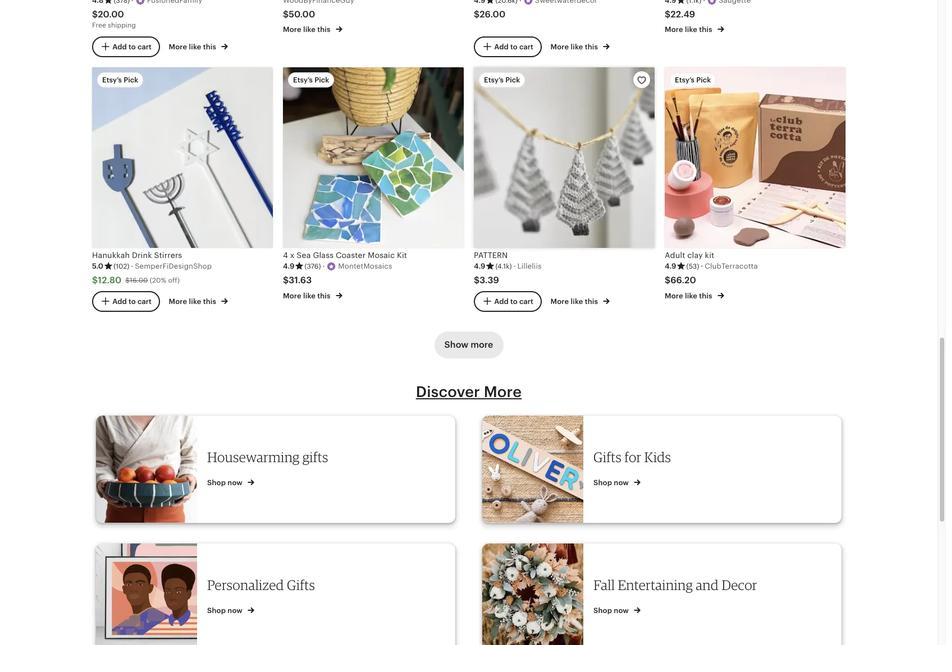 Task type: locate. For each thing, give the bounding box(es) containing it.
kit
[[705, 251, 715, 260]]

· inside · clubterracotta
[[701, 262, 703, 271]]

to
[[129, 42, 136, 51], [510, 42, 518, 51], [129, 297, 136, 306], [510, 297, 518, 306]]

4 · from the left
[[701, 262, 703, 271]]

1 4.9 from the left
[[283, 262, 295, 271]]

more like this
[[283, 25, 332, 34], [665, 26, 714, 34], [169, 43, 218, 51], [551, 43, 600, 51], [283, 292, 332, 300], [665, 292, 714, 300], [169, 298, 218, 306], [551, 298, 600, 306]]

· right (376)
[[323, 262, 325, 271]]

add to cart button down $ 12.80 $ 16.00 (20% off)
[[92, 291, 160, 312]]

etsy's pick for 3.39
[[484, 76, 520, 84]]

fall entertaining and decor
[[594, 578, 757, 594]]

shop
[[207, 479, 226, 488], [594, 479, 612, 488], [207, 607, 226, 616], [594, 607, 612, 616]]

now down housewarming
[[228, 479, 243, 488]]

add to cart for add to cart button underneath 26.00
[[494, 42, 533, 51]]

add down shipping
[[112, 42, 127, 51]]

(102)
[[114, 263, 129, 271]]

clay
[[688, 251, 703, 260]]

shop now down housewarming
[[207, 479, 245, 488]]

2 etsy's from the left
[[293, 76, 313, 84]]

adult clay kit
[[665, 251, 715, 260]]

now
[[228, 479, 243, 488], [614, 479, 629, 488], [228, 607, 243, 616], [614, 607, 629, 616]]

more like this link
[[283, 23, 343, 35], [665, 23, 724, 35], [169, 41, 228, 53], [551, 41, 610, 53], [283, 290, 343, 302], [665, 290, 724, 302], [169, 296, 228, 307], [551, 296, 610, 307]]

gifts
[[594, 450, 622, 466], [287, 578, 315, 594]]

add to cart for add to cart button underneath '3.39'
[[494, 297, 533, 306]]

add down 26.00
[[494, 42, 509, 51]]

0 horizontal spatial 4.9
[[283, 262, 295, 271]]

3 etsy's from the left
[[484, 76, 504, 84]]

(53)
[[687, 263, 699, 271]]

discover more link
[[416, 384, 522, 401]]

more
[[283, 25, 301, 34], [665, 26, 683, 34], [169, 43, 187, 51], [551, 43, 569, 51], [283, 292, 301, 300], [665, 292, 683, 300], [169, 298, 187, 306], [551, 298, 569, 306], [484, 384, 522, 401]]

1 etsy's pick from the left
[[102, 76, 138, 84]]

$ 12.80 $ 16.00 (20% off)
[[92, 275, 180, 286]]

sea
[[297, 251, 311, 260]]

and
[[696, 578, 719, 594]]

pick for 12.80
[[124, 76, 138, 84]]

· right (102)
[[131, 262, 133, 271]]

coaster
[[336, 251, 366, 260]]

2 horizontal spatial 4.9
[[665, 262, 676, 271]]

1 pick from the left
[[124, 76, 138, 84]]

pick
[[124, 76, 138, 84], [315, 76, 329, 84], [506, 76, 520, 84], [697, 76, 711, 84]]

· for $ 66.20
[[701, 262, 703, 271]]

housewarming gifts
[[207, 450, 328, 466]]

gifts left for on the right bottom
[[594, 450, 622, 466]]

add to cart button down shipping
[[92, 36, 160, 57]]

1 horizontal spatial 4.9
[[474, 262, 486, 271]]

1 · from the left
[[131, 262, 133, 271]]

gifts right personalized on the bottom left
[[287, 578, 315, 594]]

etsy's for 12.80
[[102, 76, 122, 84]]

add down 12.80
[[112, 297, 127, 306]]

off)
[[168, 277, 180, 285]]

4.9 for 31.63
[[283, 262, 295, 271]]

lilleliis
[[518, 262, 542, 271]]

3 etsy's pick from the left
[[484, 76, 520, 84]]

12.80
[[98, 275, 121, 286]]

1 etsy's from the left
[[102, 76, 122, 84]]

glass
[[313, 251, 334, 260]]

4.9 for 3.39
[[474, 262, 486, 271]]

add to cart down shipping
[[112, 42, 152, 51]]

· right (53)
[[701, 262, 703, 271]]

$ 66.20
[[665, 275, 696, 286]]

for
[[625, 450, 642, 466]]

$ for 3.39
[[474, 275, 480, 286]]

decor
[[722, 578, 757, 594]]

etsy's
[[102, 76, 122, 84], [293, 76, 313, 84], [484, 76, 504, 84], [675, 76, 695, 84]]

4.9 down adult
[[665, 262, 676, 271]]

3 · from the left
[[514, 262, 516, 271]]

free
[[92, 22, 106, 29]]

4 x sea glass coaster mosaic kit
[[283, 251, 407, 260]]

· right "(4.1k)"
[[514, 262, 516, 271]]

like
[[303, 25, 316, 34], [685, 26, 698, 34], [189, 43, 201, 51], [571, 43, 583, 51], [303, 292, 316, 300], [685, 292, 698, 300], [189, 298, 201, 306], [571, 298, 583, 306]]

4 pick from the left
[[697, 76, 711, 84]]

discover
[[416, 384, 480, 401]]

5.0
[[92, 262, 103, 271]]

etsy's for 3.39
[[484, 76, 504, 84]]

· for $ 12.80 $ 16.00 (20% off)
[[131, 262, 133, 271]]

add to cart button down '3.39'
[[474, 291, 542, 312]]

(20%
[[150, 277, 166, 285]]

3 pick from the left
[[506, 76, 520, 84]]

·
[[131, 262, 133, 271], [323, 262, 325, 271], [514, 262, 516, 271], [701, 262, 703, 271]]

$ inside the $ 20.00 free shipping
[[92, 9, 98, 20]]

2 pick from the left
[[315, 76, 329, 84]]

$ for 66.20
[[665, 275, 671, 286]]

pattern - christmas tree garland - crochet pattern, home decoration, crochet ornament, gift wrapping, diy, 5 languages image
[[474, 67, 655, 248]]

add to cart button
[[92, 36, 160, 57], [474, 36, 542, 57], [92, 291, 160, 312], [474, 291, 542, 312]]

add to cart down 26.00
[[494, 42, 533, 51]]

hanukkah drink stirrers
[[92, 251, 182, 260]]

show more
[[445, 340, 493, 351]]

4 etsy's from the left
[[675, 76, 695, 84]]

gifts for kids
[[594, 450, 671, 466]]

shop now
[[207, 479, 245, 488], [594, 479, 631, 488], [207, 607, 245, 616], [594, 607, 631, 616]]

pick for 31.63
[[315, 76, 329, 84]]

hanukkah
[[92, 251, 130, 260]]

4.9 up the $ 3.39
[[474, 262, 486, 271]]

this
[[317, 25, 331, 34], [699, 26, 713, 34], [203, 43, 216, 51], [585, 43, 598, 51], [317, 292, 331, 300], [699, 292, 713, 300], [203, 298, 216, 306], [585, 298, 598, 306]]

personalized gifts
[[207, 578, 315, 594]]

add to cart down '3.39'
[[494, 297, 533, 306]]

3.39
[[480, 275, 499, 286]]

4.9 down "4"
[[283, 262, 295, 271]]

adult
[[665, 251, 685, 260]]

4.9
[[283, 262, 295, 271], [474, 262, 486, 271], [665, 262, 676, 271]]

2 etsy's pick from the left
[[293, 76, 329, 84]]

pick for 66.20
[[697, 76, 711, 84]]

(376)
[[305, 263, 321, 271]]

add to cart down $ 12.80 $ 16.00 (20% off)
[[112, 297, 152, 306]]

shop now down fall
[[594, 607, 631, 616]]

add
[[112, 42, 127, 51], [494, 42, 509, 51], [112, 297, 127, 306], [494, 297, 509, 306]]

clubterracotta
[[705, 262, 758, 271]]

montetmosaics
[[338, 262, 392, 271]]

31.63
[[289, 275, 312, 286]]

kit
[[397, 251, 407, 260]]

add to cart
[[112, 42, 152, 51], [494, 42, 533, 51], [112, 297, 152, 306], [494, 297, 533, 306]]

0 horizontal spatial gifts
[[287, 578, 315, 594]]

shop down personalized on the bottom left
[[207, 607, 226, 616]]

· for $ 3.39
[[514, 262, 516, 271]]

3 4.9 from the left
[[665, 262, 676, 271]]

4.9 for 66.20
[[665, 262, 676, 271]]

$
[[283, 9, 289, 19], [92, 9, 98, 20], [474, 9, 480, 20], [665, 9, 671, 20], [92, 275, 98, 286], [283, 275, 289, 286], [474, 275, 480, 286], [665, 275, 671, 286], [125, 277, 130, 285]]

discover more
[[416, 384, 522, 401]]

housewarming
[[207, 450, 300, 466]]

· inside · semperfidesignshop
[[131, 262, 133, 271]]

4 etsy's pick from the left
[[675, 76, 711, 84]]

etsy's pick
[[102, 76, 138, 84], [293, 76, 329, 84], [484, 76, 520, 84], [675, 76, 711, 84]]

0 vertical spatial gifts
[[594, 450, 622, 466]]

· inside · lilleliis
[[514, 262, 516, 271]]

cart
[[138, 42, 152, 51], [519, 42, 533, 51], [138, 297, 152, 306], [519, 297, 533, 306]]

show more link
[[435, 332, 503, 359]]

2 4.9 from the left
[[474, 262, 486, 271]]



Task type: vqa. For each thing, say whether or not it's contained in the screenshot.
the 31.63
yes



Task type: describe. For each thing, give the bounding box(es) containing it.
etsy's pick for 12.80
[[102, 76, 138, 84]]

(4.1k)
[[496, 263, 512, 271]]

$ for 50.00
[[283, 9, 289, 19]]

add to cart for add to cart button under $ 12.80 $ 16.00 (20% off)
[[112, 297, 152, 306]]

add to cart button down 26.00
[[474, 36, 542, 57]]

etsy's for 31.63
[[293, 76, 313, 84]]

show
[[445, 340, 469, 351]]

now down personalized on the bottom left
[[228, 607, 243, 616]]

$ for 31.63
[[283, 275, 289, 286]]

$ 20.00 free shipping
[[92, 9, 136, 29]]

pattern
[[474, 251, 508, 260]]

$ 50.00
[[283, 9, 315, 19]]

1 vertical spatial gifts
[[287, 578, 315, 594]]

now down fall
[[614, 607, 629, 616]]

26.00
[[480, 9, 506, 20]]

$ for 12.80
[[92, 275, 98, 286]]

semperfidesignshop
[[135, 262, 212, 271]]

22.49
[[671, 9, 695, 20]]

add down '3.39'
[[494, 297, 509, 306]]

4 x sea glass coaster mosaic kit, diy craft kit, turquoise blue green set of 4, housewarming gifts, tableware, home and dining, drinks mat image
[[283, 67, 464, 248]]

pick for 3.39
[[506, 76, 520, 84]]

20.00
[[98, 9, 124, 20]]

etsy's pick for 66.20
[[675, 76, 711, 84]]

shop down housewarming
[[207, 479, 226, 488]]

· lilleliis
[[514, 262, 542, 271]]

shop now down personalized on the bottom left
[[207, 607, 245, 616]]

$ 26.00
[[474, 9, 506, 20]]

$ for 26.00
[[474, 9, 480, 20]]

etsy's pick for 31.63
[[293, 76, 329, 84]]

mosaic
[[368, 251, 395, 260]]

shop down gifts for kids
[[594, 479, 612, 488]]

4
[[283, 251, 288, 260]]

$ 22.49
[[665, 9, 695, 20]]

drink
[[132, 251, 152, 260]]

$ for 20.00
[[92, 9, 98, 20]]

x
[[290, 251, 295, 260]]

more
[[471, 340, 493, 351]]

personalized
[[207, 578, 284, 594]]

fall
[[594, 578, 615, 594]]

stirrers
[[154, 251, 182, 260]]

· clubterracotta
[[701, 262, 758, 271]]

shop down fall
[[594, 607, 612, 616]]

66.20
[[671, 275, 696, 286]]

etsy's for 66.20
[[675, 76, 695, 84]]

shop now down gifts for kids
[[594, 479, 631, 488]]

50.00
[[289, 9, 315, 19]]

16.00
[[130, 277, 148, 285]]

· semperfidesignshop
[[131, 262, 212, 271]]

add to cart for add to cart button underneath shipping
[[112, 42, 152, 51]]

$ inside $ 12.80 $ 16.00 (20% off)
[[125, 277, 130, 285]]

kids
[[645, 450, 671, 466]]

adult clay kit | start pottery at home | perfect gift for a mindful activity image
[[665, 67, 846, 248]]

gifts
[[303, 450, 328, 466]]

entertaining
[[618, 578, 693, 594]]

$ for 22.49
[[665, 9, 671, 20]]

$ 31.63
[[283, 275, 312, 286]]

hanukkah drink stirrers, holiday swizzle sticks, acrylic star of david, dreidel, happy chanukah, menorah, jewish, festival of lights image
[[92, 67, 273, 248]]

1 horizontal spatial gifts
[[594, 450, 622, 466]]

$ 3.39
[[474, 275, 499, 286]]

shipping
[[108, 22, 136, 29]]

now down gifts for kids
[[614, 479, 629, 488]]

2 · from the left
[[323, 262, 325, 271]]



